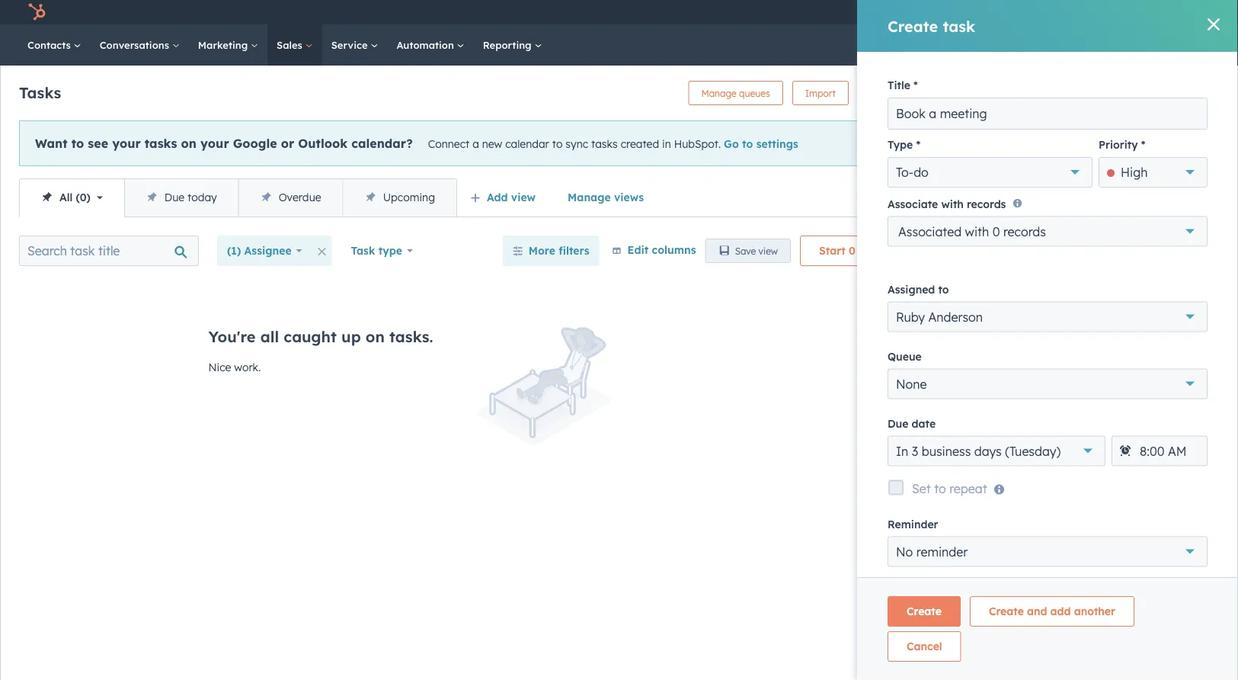 Task type: vqa. For each thing, say whether or not it's contained in the screenshot.
the right far
yes



Task type: locate. For each thing, give the bounding box(es) containing it.
1 horizontal spatial settings
[[1126, 575, 1168, 588]]

0 horizontal spatial to:
[[1114, 321, 1126, 332]]

view right add
[[511, 191, 536, 204]]

0 vertical spatial go
[[724, 137, 739, 150]]

1 horizontal spatial far
[[1066, 523, 1079, 534]]

so inside this week so far
[[1054, 302, 1064, 314]]

work.
[[234, 361, 261, 374]]

queue
[[888, 349, 922, 363]]

you're
[[209, 327, 256, 346]]

compared to: last week
[[1066, 321, 1171, 332], [1092, 523, 1197, 534]]

1 vertical spatial close image
[[906, 140, 915, 149]]

0 up search task title search field
[[80, 191, 87, 204]]

0 horizontal spatial far
[[956, 321, 968, 332]]

compared right daily
[[1066, 321, 1112, 332]]

contacts
[[27, 39, 74, 51]]

1 vertical spatial 0 button
[[1089, 455, 1103, 484]]

upgrade image
[[907, 7, 921, 21]]

due date
[[888, 417, 936, 430]]

to for go to settings
[[1112, 575, 1123, 588]]

1,
[[1049, 137, 1060, 152]]

you can customize your default settings.
[[888, 575, 1094, 588]]

1 vertical spatial all
[[59, 191, 73, 204]]

(1)
[[227, 244, 241, 257]]

1 horizontal spatial with
[[966, 224, 990, 239]]

your left the google at the top left of page
[[201, 135, 229, 151]]

far
[[956, 321, 968, 332], [1066, 523, 1079, 534]]

due today
[[165, 191, 217, 204]]

add
[[1051, 605, 1072, 618]]

none
[[897, 376, 927, 391]]

close image up search button
[[1208, 18, 1221, 30]]

create button
[[888, 596, 961, 627]]

assigned to
[[888, 282, 950, 296]]

prospecting inside all data shown here now lives in the prospecting workspace.
[[981, 174, 1041, 188]]

0 vertical spatial due
[[165, 191, 185, 204]]

range: down activities popup button
[[980, 302, 1007, 314]]

1 vertical spatial so
[[1054, 523, 1064, 534]]

view
[[511, 191, 536, 204], [759, 245, 778, 257]]

to: inside calls connected this week 'element'
[[1114, 321, 1126, 332]]

title
[[888, 79, 911, 92]]

1 horizontal spatial go to settings link
[[1094, 574, 1184, 592]]

to up another
[[1112, 575, 1123, 588]]

1 vertical spatial in
[[1131, 159, 1140, 173]]

in right created
[[663, 137, 671, 150]]

to: down feed "link"
[[1114, 321, 1126, 332]]

meetings completed this week element
[[956, 410, 1235, 490]]

your right see on the left top of page
[[112, 135, 141, 151]]

1 vertical spatial manage
[[568, 191, 611, 204]]

0 button right the (tuesday)
[[1089, 455, 1103, 484]]

1 horizontal spatial all
[[981, 159, 993, 173]]

import link
[[793, 81, 849, 105]]

to: up go to settings
[[1140, 523, 1152, 534]]

go down to-do popup button
[[981, 195, 996, 209]]

to right set
[[935, 481, 947, 496]]

range: down repeat
[[980, 523, 1007, 534]]

nice
[[209, 361, 231, 374]]

0 horizontal spatial due
[[165, 191, 185, 204]]

all for all data shown here now lives in the prospecting workspace.
[[981, 159, 993, 173]]

on
[[1140, 122, 1156, 137], [181, 135, 197, 151], [366, 327, 385, 346]]

1 vertical spatial compared to: last week
[[1092, 523, 1197, 534]]

0 right the (tuesday)
[[1089, 456, 1103, 483]]

start 0 tasks
[[820, 244, 887, 257]]

schedule
[[1168, 248, 1214, 261]]

go to settings link for connect a new calendar to sync tasks created in hubspot.
[[724, 137, 799, 150]]

date for date range: this week so far
[[956, 523, 977, 534]]

go inside alert
[[724, 137, 739, 150]]

in inside all data shown here now lives in the prospecting workspace.
[[1131, 159, 1140, 173]]

0 button up the meetings completed this week element
[[1089, 362, 1103, 391]]

view for add view
[[511, 191, 536, 204]]

0 button inside the meetings completed this week element
[[1089, 455, 1103, 484]]

0 up insights
[[993, 224, 1001, 239]]

away
[[1103, 122, 1136, 137]]

0 horizontal spatial last
[[1128, 321, 1147, 332]]

0 vertical spatial prospecting
[[981, 174, 1041, 188]]

2 date from the top
[[956, 523, 977, 534]]

overdue
[[279, 191, 321, 204]]

this left panel
[[981, 122, 1007, 137]]

marketplaces image
[[1018, 7, 1032, 21]]

2 horizontal spatial go
[[1094, 575, 1109, 588]]

0 vertical spatial task
[[943, 16, 976, 35]]

0 horizontal spatial in
[[663, 137, 671, 150]]

automation link
[[388, 24, 474, 66]]

with up insights
[[966, 224, 990, 239]]

calls connected this week element
[[956, 299, 1235, 397]]

your left the default
[[985, 575, 1007, 588]]

settings.
[[1049, 575, 1091, 588]]

2 0 button from the top
[[1089, 455, 1103, 484]]

0 horizontal spatial manage
[[568, 191, 611, 204]]

0 horizontal spatial task
[[903, 87, 921, 99]]

your for want
[[112, 135, 141, 151]]

2 vertical spatial go
[[1094, 575, 1109, 588]]

0 vertical spatial date
[[956, 302, 977, 314]]

manage
[[702, 87, 737, 99], [568, 191, 611, 204]]

to up ruby anderson
[[939, 282, 950, 296]]

0 horizontal spatial settings
[[757, 137, 799, 150]]

Search task title search field
[[19, 236, 199, 266]]

0 horizontal spatial tasks
[[145, 135, 177, 151]]

0 vertical spatial records
[[967, 197, 1007, 210]]

all left data on the top of the page
[[981, 159, 993, 173]]

create up type
[[871, 87, 900, 99]]

tasks up due today link
[[145, 135, 177, 151]]

go up another
[[1094, 575, 1109, 588]]

task left the calling icon
[[943, 16, 976, 35]]

1 vertical spatial go to settings link
[[1094, 574, 1184, 592]]

compared to: last week up go to settings
[[1092, 523, 1197, 534]]

in left the
[[1131, 159, 1140, 173]]

set
[[913, 481, 931, 496]]

in
[[897, 443, 909, 458]]

create left and
[[990, 605, 1025, 618]]

0 inside button
[[849, 244, 856, 257]]

1 vertical spatial due
[[888, 417, 909, 430]]

now
[[1083, 159, 1103, 173]]

compared to: last week down feed "link"
[[1066, 321, 1171, 332]]

upcoming link
[[343, 179, 457, 217]]

default
[[1010, 575, 1046, 588]]

1 vertical spatial view
[[759, 245, 778, 257]]

notifications image
[[1105, 7, 1119, 21]]

task up type
[[903, 87, 921, 99]]

0 vertical spatial create task
[[888, 16, 976, 35]]

view inside button
[[759, 245, 778, 257]]

with inside popup button
[[966, 224, 990, 239]]

help button
[[1041, 0, 1067, 24]]

assignee
[[244, 244, 292, 257]]

1 horizontal spatial on
[[366, 327, 385, 346]]

manage inside manage queues "link"
[[702, 87, 737, 99]]

create up title
[[888, 16, 939, 35]]

navigation
[[19, 178, 457, 217]]

compared up go to settings
[[1092, 523, 1137, 534]]

create
[[888, 16, 939, 35], [871, 87, 900, 99], [907, 605, 942, 618], [990, 605, 1025, 618]]

1 vertical spatial to:
[[1140, 523, 1152, 534]]

views
[[614, 191, 644, 204]]

manage left queues
[[702, 87, 737, 99]]

this for panel
[[981, 122, 1007, 137]]

far down the date range:
[[956, 321, 968, 332]]

0 button inside calls connected this week 'element'
[[1089, 362, 1103, 391]]

0 vertical spatial all
[[981, 159, 993, 173]]

1 horizontal spatial view
[[759, 245, 778, 257]]

settings link
[[1067, 0, 1099, 24]]

Search HubSpot search field
[[1025, 32, 1211, 58]]

1 vertical spatial prospecting
[[1014, 195, 1077, 209]]

marketplaces button
[[1009, 0, 1041, 24]]

0 vertical spatial compared to: last week
[[1066, 321, 1171, 332]]

1 horizontal spatial go
[[981, 195, 996, 209]]

0 vertical spatial go to settings link
[[724, 137, 799, 150]]

1 horizontal spatial to:
[[1140, 523, 1152, 534]]

go right the hubspot.
[[724, 137, 739, 150]]

2 horizontal spatial tasks
[[859, 244, 887, 257]]

3
[[912, 443, 919, 458]]

this inside this panel is going away on november 1, 2023.
[[981, 122, 1007, 137]]

1 range: from the top
[[980, 302, 1007, 314]]

create task left the calling icon
[[888, 16, 976, 35]]

priority
[[1099, 138, 1139, 151]]

to
[[71, 135, 84, 151], [553, 137, 563, 150], [743, 137, 754, 150], [1000, 195, 1010, 209], [939, 282, 950, 296], [935, 481, 947, 496], [1112, 575, 1123, 588]]

create inside button
[[990, 605, 1025, 618]]

with for associate
[[942, 197, 964, 210]]

1 0 button from the top
[[1089, 362, 1103, 391]]

go to settings link up another
[[1094, 574, 1184, 592]]

due left the date
[[888, 417, 909, 430]]

up
[[342, 327, 361, 346]]

this up no reminder popup button
[[1010, 523, 1027, 534]]

go to settings
[[1094, 575, 1168, 588]]

go for go to prospecting
[[981, 195, 996, 209]]

task
[[943, 16, 976, 35], [903, 87, 921, 99]]

add view
[[487, 191, 536, 204]]

2 range: from the top
[[980, 523, 1007, 534]]

0 horizontal spatial go
[[724, 137, 739, 150]]

you
[[888, 575, 907, 588]]

0 horizontal spatial all
[[59, 191, 73, 204]]

high button
[[1099, 157, 1208, 188]]

queues
[[740, 87, 771, 99]]

settings left link opens in a new window image
[[1126, 575, 1168, 588]]

prospecting up associated with 0 records popup button
[[1014, 195, 1077, 209]]

on up due today
[[181, 135, 197, 151]]

2 horizontal spatial your
[[985, 575, 1007, 588]]

0 vertical spatial in
[[663, 137, 671, 150]]

settings inside "want to see your tasks on your google or outlook calendar?" alert
[[757, 137, 799, 150]]

in 3 business days (tuesday)
[[897, 443, 1061, 458]]

create task inside tasks banner
[[871, 87, 921, 99]]

(1) assignee
[[227, 244, 292, 257]]

1 vertical spatial this
[[1010, 302, 1027, 314]]

tasks right "sync"
[[592, 137, 618, 150]]

manage inside manage views link
[[568, 191, 611, 204]]

search image
[[1204, 38, 1218, 52]]

go to settings link down queues
[[724, 137, 799, 150]]

associated
[[899, 224, 962, 239]]

1 horizontal spatial in
[[1131, 159, 1140, 173]]

1 date from the top
[[956, 302, 977, 314]]

0 button
[[1089, 362, 1103, 391], [1089, 455, 1103, 484]]

schedule link
[[1144, 236, 1239, 273]]

manage left 'views'
[[568, 191, 611, 204]]

0 vertical spatial settings
[[757, 137, 799, 150]]

this up frequency: daily
[[1010, 302, 1027, 314]]

1 horizontal spatial due
[[888, 417, 909, 430]]

create task link
[[858, 81, 934, 105]]

tasks right start
[[859, 244, 887, 257]]

to left see on the left top of page
[[71, 135, 84, 151]]

to:
[[1114, 321, 1126, 332], [1140, 523, 1152, 534]]

automation
[[397, 39, 457, 51]]

so
[[1054, 302, 1064, 314], [1054, 523, 1064, 534]]

navigation containing all
[[19, 178, 457, 217]]

0 vertical spatial last
[[1128, 321, 1147, 332]]

on right up
[[366, 327, 385, 346]]

range:
[[980, 302, 1007, 314], [980, 523, 1007, 534]]

1 horizontal spatial close image
[[1208, 18, 1221, 30]]

your
[[112, 135, 141, 151], [201, 135, 229, 151], [985, 575, 1007, 588]]

manage for manage queues
[[702, 87, 737, 99]]

1 horizontal spatial manage
[[702, 87, 737, 99]]

0 vertical spatial view
[[511, 191, 536, 204]]

to for go to prospecting
[[1000, 195, 1010, 209]]

0 up the meetings completed this week element
[[1089, 363, 1103, 390]]

1 vertical spatial date
[[956, 523, 977, 534]]

compared inside calls connected this week 'element'
[[1066, 321, 1112, 332]]

due left "today"
[[165, 191, 185, 204]]

hubspot image
[[27, 3, 46, 21]]

1 vertical spatial records
[[1004, 224, 1047, 239]]

1 vertical spatial range:
[[980, 523, 1007, 534]]

view for save view
[[759, 245, 778, 257]]

due for due date
[[888, 417, 909, 430]]

1 vertical spatial create task
[[871, 87, 921, 99]]

0 vertical spatial 0 button
[[1089, 362, 1103, 391]]

0 vertical spatial with
[[942, 197, 964, 210]]

shown
[[1023, 159, 1055, 173]]

create down can
[[907, 605, 942, 618]]

this inside this week so far
[[1010, 302, 1027, 314]]

task inside banner
[[903, 87, 921, 99]]

0 vertical spatial so
[[1054, 302, 1064, 314]]

1 vertical spatial go
[[981, 195, 996, 209]]

upgrade
[[924, 7, 966, 20]]

go to settings link inside "want to see your tasks on your google or outlook calendar?" alert
[[724, 137, 799, 150]]

menu
[[898, 0, 1221, 30]]

close image up the to-do
[[906, 140, 915, 149]]

all left the (
[[59, 191, 73, 204]]

1 so from the top
[[1054, 302, 1064, 314]]

0 horizontal spatial your
[[112, 135, 141, 151]]

1 horizontal spatial last
[[1154, 523, 1173, 534]]

Title text field
[[888, 98, 1208, 130]]

1 vertical spatial with
[[966, 224, 990, 239]]

create task up type
[[871, 87, 921, 99]]

1 vertical spatial task
[[903, 87, 921, 99]]

2 horizontal spatial on
[[1140, 122, 1156, 137]]

all inside all data shown here now lives in the prospecting workspace.
[[981, 159, 993, 173]]

here
[[1058, 159, 1080, 173]]

0 horizontal spatial close image
[[906, 140, 915, 149]]

go to settings link
[[724, 137, 799, 150], [1094, 574, 1184, 592]]

settings down queues
[[757, 137, 799, 150]]

0 vertical spatial to:
[[1114, 321, 1126, 332]]

tab list
[[953, 236, 1239, 274]]

all
[[981, 159, 993, 173], [59, 191, 73, 204]]

start 0 tasks button
[[801, 236, 922, 266]]

tasks
[[145, 135, 177, 151], [592, 137, 618, 150], [859, 244, 887, 257]]

date up reminder
[[956, 523, 977, 534]]

0 vertical spatial compared
[[1066, 321, 1112, 332]]

with up associated with 0 records
[[942, 197, 964, 210]]

records up associated with 0 records
[[967, 197, 1007, 210]]

0 horizontal spatial on
[[181, 135, 197, 151]]

on right away
[[1140, 122, 1156, 137]]

calling icon image
[[986, 8, 999, 21]]

view inside popup button
[[511, 191, 536, 204]]

0 horizontal spatial go to settings link
[[724, 137, 799, 150]]

records inside popup button
[[1004, 224, 1047, 239]]

connect a new calendar to sync tasks created in hubspot. go to settings
[[428, 137, 799, 150]]

close image
[[1208, 18, 1221, 30], [906, 140, 915, 149]]

date inside calls connected this week 'element'
[[956, 302, 977, 314]]

2 vertical spatial this
[[1010, 523, 1027, 534]]

0 vertical spatial range:
[[980, 302, 1007, 314]]

last
[[1128, 321, 1147, 332], [1154, 523, 1173, 534]]

0 inside navigation
[[80, 191, 87, 204]]

0 vertical spatial far
[[956, 321, 968, 332]]

date for date range:
[[956, 302, 977, 314]]

date down activities
[[956, 302, 977, 314]]

far up no reminder popup button
[[1066, 523, 1079, 534]]

tasks inside button
[[859, 244, 887, 257]]

activities
[[956, 283, 1012, 299]]

on inside this panel is going away on november 1, 2023.
[[1140, 122, 1156, 137]]

view right save
[[759, 245, 778, 257]]

0 right start
[[849, 244, 856, 257]]

(tuesday)
[[1006, 443, 1061, 458]]

edit
[[628, 243, 649, 256]]

0 vertical spatial manage
[[702, 87, 737, 99]]

due today link
[[124, 179, 238, 217]]

prospecting down data on the top of the page
[[981, 174, 1041, 188]]

records down go to prospecting
[[1004, 224, 1047, 239]]

to down to-do popup button
[[1000, 195, 1010, 209]]

2 so from the top
[[1054, 523, 1064, 534]]

on inside "want to see your tasks on your google or outlook calendar?" alert
[[181, 135, 197, 151]]

range: inside calls connected this week 'element'
[[980, 302, 1007, 314]]

upcoming
[[383, 191, 435, 204]]

0 vertical spatial this
[[981, 122, 1007, 137]]

cancel
[[907, 640, 943, 653]]

to-do
[[897, 165, 929, 180]]

a
[[473, 137, 479, 150]]

0 inside the meetings completed this week element
[[1089, 456, 1103, 483]]

add
[[487, 191, 508, 204]]

0 horizontal spatial view
[[511, 191, 536, 204]]

0 horizontal spatial with
[[942, 197, 964, 210]]

today
[[188, 191, 217, 204]]



Task type: describe. For each thing, give the bounding box(es) containing it.
hubspot.
[[674, 137, 721, 150]]

week inside this week so far
[[1029, 302, 1051, 314]]

days
[[975, 443, 1002, 458]]

menu containing self made
[[898, 0, 1221, 30]]

made
[[1171, 6, 1198, 18]]

0 vertical spatial close image
[[1208, 18, 1221, 30]]

create inside 'button'
[[907, 605, 942, 618]]

1 horizontal spatial your
[[201, 135, 229, 151]]

reporting
[[483, 39, 535, 51]]

ruby anderson image
[[1134, 5, 1148, 19]]

outlook
[[298, 135, 348, 151]]

HH:MM text field
[[1112, 436, 1208, 466]]

import
[[806, 87, 836, 99]]

go to prospecting
[[981, 195, 1077, 209]]

0 button for calls connected this week 'element' on the right
[[1089, 362, 1103, 391]]

no reminder button
[[888, 536, 1208, 567]]

to for assigned to
[[939, 282, 950, 296]]

reminder
[[888, 517, 939, 530]]

ruby
[[897, 309, 926, 324]]

the
[[1143, 159, 1159, 173]]

filters
[[559, 244, 590, 257]]

repeat
[[950, 481, 988, 496]]

1 vertical spatial compared
[[1092, 523, 1137, 534]]

1 vertical spatial last
[[1154, 523, 1173, 534]]

want to see your tasks on your google or outlook calendar?
[[35, 135, 413, 151]]

sales
[[277, 39, 305, 51]]

manage queues
[[702, 87, 771, 99]]

this week so far
[[956, 302, 1064, 332]]

task
[[351, 244, 375, 257]]

1 horizontal spatial task
[[943, 16, 976, 35]]

sync
[[566, 137, 589, 150]]

ruby anderson
[[897, 309, 984, 324]]

date
[[912, 417, 936, 430]]

more filters
[[529, 244, 590, 257]]

daily
[[1031, 321, 1053, 332]]

you're all caught up on tasks.
[[209, 327, 433, 346]]

another
[[1075, 605, 1116, 618]]

no
[[897, 544, 914, 559]]

far inside this week so far
[[956, 321, 968, 332]]

more filters link
[[503, 236, 600, 266]]

to for want to see your tasks on your google or outlook calendar?
[[71, 135, 84, 151]]

this for week
[[1010, 302, 1027, 314]]

notifications button
[[1099, 0, 1125, 24]]

ruby anderson button
[[888, 301, 1208, 332]]

do
[[914, 165, 929, 180]]

create and add another button
[[970, 596, 1135, 627]]

last inside calls connected this week 'element'
[[1128, 321, 1147, 332]]

0 button for the meetings completed this week element
[[1089, 455, 1103, 484]]

sales link
[[268, 24, 322, 66]]

feed
[[1084, 248, 1108, 261]]

to-do button
[[888, 157, 1093, 188]]

created
[[621, 137, 660, 150]]

close image inside "want to see your tasks on your google or outlook calendar?" alert
[[906, 140, 915, 149]]

with for associated
[[966, 224, 990, 239]]

to for set to repeat
[[935, 481, 947, 496]]

go to settings link for you can customize your default settings.
[[1094, 574, 1184, 592]]

on for away
[[1140, 122, 1156, 137]]

no reminder
[[897, 544, 968, 559]]

your for you
[[985, 575, 1007, 588]]

create inside tasks banner
[[871, 87, 900, 99]]

0 inside calls connected this week 'element'
[[1089, 363, 1103, 390]]

to right the hubspot.
[[743, 137, 754, 150]]

date range:
[[956, 302, 1007, 314]]

conversations
[[100, 39, 172, 51]]

save view
[[735, 245, 778, 257]]

service
[[331, 39, 371, 51]]

go for go to settings
[[1094, 575, 1109, 588]]

manage for manage views
[[568, 191, 611, 204]]

1 horizontal spatial tasks
[[592, 137, 618, 150]]

link opens in a new window image
[[1171, 574, 1182, 592]]

)
[[87, 191, 91, 204]]

1 vertical spatial far
[[1066, 523, 1079, 534]]

add view button
[[460, 182, 549, 213]]

tasks.
[[390, 327, 433, 346]]

all
[[260, 327, 279, 346]]

(1) assignee button
[[217, 236, 312, 266]]

to left "sync"
[[553, 137, 563, 150]]

high
[[1121, 165, 1148, 180]]

want
[[35, 135, 68, 151]]

compared to: last week inside calls connected this week 'element'
[[1066, 321, 1171, 332]]

due date element
[[1112, 436, 1208, 466]]

frequency:
[[981, 321, 1028, 332]]

want to see your tasks on your google or outlook calendar? alert
[[19, 120, 934, 166]]

on for tasks
[[181, 135, 197, 151]]

manage queues link
[[689, 81, 784, 105]]

is
[[1049, 122, 1059, 137]]

task type button
[[341, 236, 423, 266]]

in inside "want to see your tasks on your google or outlook calendar?" alert
[[663, 137, 671, 150]]

settings image
[[1076, 7, 1090, 21]]

help image
[[1047, 7, 1061, 21]]

tab list containing insights
[[953, 236, 1239, 274]]

save
[[735, 245, 756, 257]]

business
[[922, 443, 972, 458]]

lives
[[1106, 159, 1128, 173]]

edit columns button
[[612, 241, 697, 260]]

customize
[[931, 575, 982, 588]]

due for due today
[[165, 191, 185, 204]]

calendar
[[506, 137, 550, 150]]

tasks banner
[[19, 76, 934, 105]]

assigned
[[888, 282, 936, 296]]

data
[[996, 159, 1020, 173]]

range: for date range: this week so far
[[980, 523, 1007, 534]]

contacts link
[[18, 24, 91, 66]]

save view button
[[706, 239, 791, 263]]

start
[[820, 244, 846, 257]]

go to prospecting link
[[981, 195, 1093, 209]]

2023.
[[1064, 137, 1096, 152]]

conversations link
[[91, 24, 189, 66]]

can
[[910, 575, 928, 588]]

going
[[1063, 122, 1099, 137]]

more
[[529, 244, 556, 257]]

november
[[981, 137, 1045, 152]]

type
[[379, 244, 403, 257]]

range: for date range:
[[980, 302, 1007, 314]]

manage views link
[[558, 182, 654, 213]]

feed link
[[1048, 236, 1144, 273]]

frequency: daily
[[981, 321, 1053, 332]]

self made button
[[1125, 0, 1221, 24]]

1 vertical spatial settings
[[1126, 575, 1168, 588]]

0 inside popup button
[[993, 224, 1001, 239]]

all for all ( 0 )
[[59, 191, 73, 204]]

this panel is going away on november 1, 2023.
[[981, 122, 1156, 152]]

reporting link
[[474, 24, 552, 66]]

panel
[[1011, 122, 1045, 137]]



